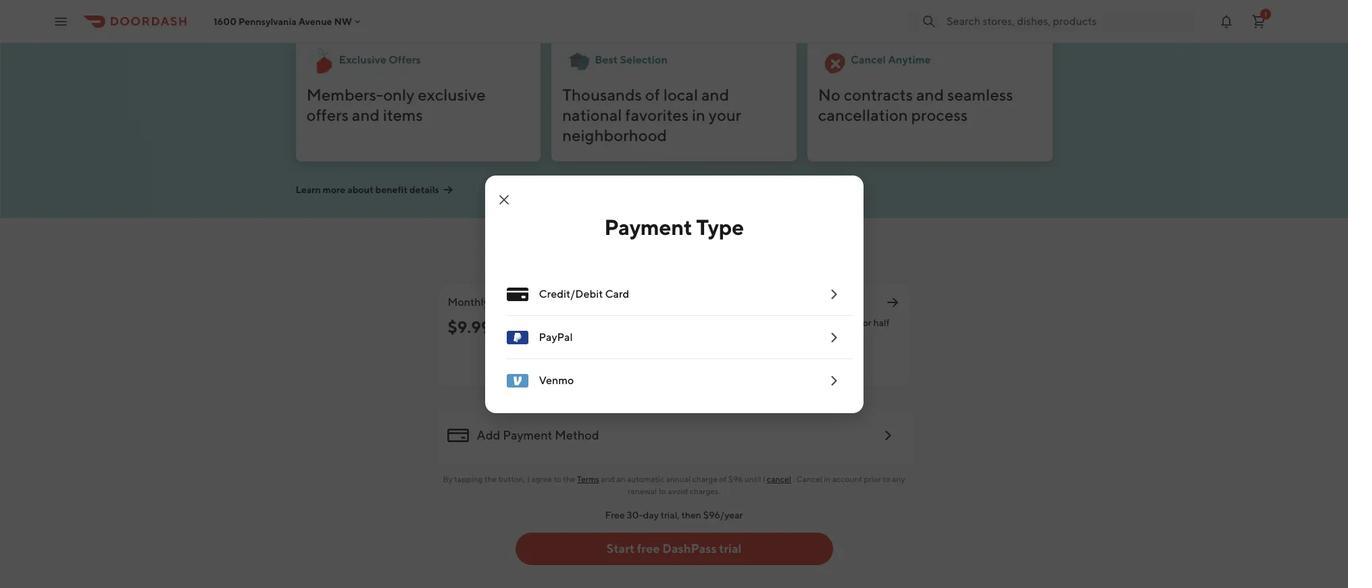 Task type: vqa. For each thing, say whether or not it's contained in the screenshot.
Start free DashPass trial
yes



Task type: describe. For each thing, give the bounding box(es) containing it.
thousands
[[563, 85, 642, 104]]

plans
[[814, 296, 841, 309]]

in inside ". cancel in account prior to any renewal to avoid charges."
[[824, 475, 831, 485]]

pennsylvania
[[239, 16, 297, 27]]

1 horizontal spatial to
[[659, 487, 667, 497]]

1 vertical spatial of
[[720, 475, 727, 485]]

renewal
[[628, 487, 657, 497]]

offers
[[307, 105, 349, 124]]

exclusive
[[339, 53, 387, 66]]

/month
[[491, 325, 524, 335]]

open menu image
[[53, 13, 69, 29]]

benefits
[[823, 318, 858, 329]]

venmo
[[539, 374, 574, 387]]

nw
[[334, 16, 352, 27]]

payment type
[[605, 214, 744, 240]]

cancel
[[767, 475, 792, 485]]

agree
[[531, 475, 552, 485]]

start
[[607, 542, 635, 556]]

add new payment method image for paypal
[[826, 330, 842, 346]]

no contracts and seamless cancellation process
[[819, 85, 1014, 124]]

any
[[892, 475, 906, 485]]

free
[[637, 542, 660, 556]]

menu containing credit/debit card
[[496, 273, 853, 403]]

1600
[[214, 16, 237, 27]]

of inside thousands of local and national favorites in your neighborhood
[[645, 85, 660, 104]]

and inside the 'members-only exclusive offers and items'
[[352, 105, 380, 124]]

members-only exclusive offers and items
[[307, 85, 486, 124]]

cancel anytime
[[851, 53, 931, 66]]

half
[[874, 318, 890, 329]]

start free dashpass trial button
[[515, 533, 833, 566]]

price
[[789, 331, 810, 342]]

0 horizontal spatial the
[[485, 475, 497, 485]]

in inside thousands of local and national favorites in your neighborhood
[[692, 105, 706, 124]]

day
[[643, 510, 659, 521]]

account
[[833, 475, 863, 485]]

1 horizontal spatial the
[[563, 475, 576, 485]]

show menu image
[[507, 284, 528, 305]]

0 items, open order cart image
[[1251, 13, 1268, 29]]

seamless
[[948, 85, 1014, 104]]

the inside same great benefits for half the price
[[772, 331, 787, 342]]

terms link
[[577, 475, 600, 485]]

choose your plan
[[590, 235, 759, 261]]

thousands of local and national favorites in your neighborhood
[[563, 85, 742, 145]]

annual
[[666, 475, 691, 485]]

only
[[383, 85, 415, 104]]

avoid
[[668, 487, 688, 497]]

charges.
[[690, 487, 721, 497]]

type
[[697, 214, 744, 240]]

process
[[912, 105, 968, 124]]

same great benefits for half the price
[[772, 318, 890, 342]]

card
[[605, 288, 630, 301]]

and inside no contracts and seamless cancellation process
[[917, 85, 945, 104]]

student
[[772, 296, 812, 309]]

1600 pennsylvania avenue nw button
[[214, 16, 363, 27]]

paypal
[[539, 331, 573, 344]]

neighborhood
[[563, 126, 667, 145]]

local
[[664, 85, 698, 104]]

tapping
[[454, 475, 483, 485]]

great
[[798, 318, 821, 329]]

student plans
[[772, 296, 841, 309]]

cancel inside ". cancel in account prior to any renewal to avoid charges."
[[797, 475, 823, 485]]

learn more about benefit details
[[296, 185, 439, 195]]

and inside thousands of local and national favorites in your neighborhood
[[702, 85, 730, 104]]

avenue
[[299, 16, 332, 27]]

details
[[410, 185, 439, 195]]

plan for annual plan
[[648, 296, 670, 309]]

2 horizontal spatial to
[[883, 475, 891, 485]]

selection
[[620, 53, 668, 66]]

about
[[348, 185, 374, 195]]

trial,
[[661, 510, 680, 521]]

until
[[745, 475, 761, 485]]



Task type: locate. For each thing, give the bounding box(es) containing it.
0 vertical spatial your
[[709, 105, 742, 124]]

and down members- in the top of the page
[[352, 105, 380, 124]]

no
[[819, 85, 841, 104]]

more
[[323, 185, 346, 195]]

the
[[772, 331, 787, 342], [485, 475, 497, 485], [563, 475, 576, 485]]

i left agree
[[527, 475, 530, 485]]

1 vertical spatial add new payment method image
[[826, 373, 842, 389]]

your inside thousands of local and national favorites in your neighborhood
[[709, 105, 742, 124]]

your
[[709, 105, 742, 124], [669, 235, 713, 261]]

. cancel in account prior to any renewal to avoid charges.
[[628, 475, 906, 497]]

add new payment method image down same great benefits for half the price
[[826, 373, 842, 389]]

1 vertical spatial your
[[669, 235, 713, 261]]

in
[[692, 105, 706, 124], [824, 475, 831, 485]]

terms
[[577, 475, 600, 485]]

offers
[[389, 53, 421, 66]]

benefit
[[376, 185, 408, 195]]

1 vertical spatial payment
[[503, 429, 553, 443]]

anytime
[[888, 53, 931, 66]]

plan up /month
[[491, 296, 514, 309]]

dashpass
[[663, 542, 717, 556]]

then
[[682, 510, 702, 521]]

0 horizontal spatial payment
[[503, 429, 553, 443]]

monthly
[[448, 296, 489, 309]]

and left "an" on the bottom of the page
[[601, 475, 615, 485]]

0 vertical spatial add new payment method image
[[826, 330, 842, 346]]

exclusive
[[418, 85, 486, 104]]

monthly plan
[[448, 296, 514, 309]]

in left account
[[824, 475, 831, 485]]

0 vertical spatial in
[[692, 105, 706, 124]]

method
[[555, 429, 600, 443]]

0 vertical spatial payment
[[605, 214, 692, 240]]

credit/debit card
[[539, 288, 630, 301]]

annual plan
[[610, 296, 670, 309]]

1 i from the left
[[527, 475, 530, 485]]

2 horizontal spatial the
[[772, 331, 787, 342]]

same
[[772, 318, 796, 329]]

and right local
[[702, 85, 730, 104]]

exclusive offers
[[339, 53, 421, 66]]

0 horizontal spatial in
[[692, 105, 706, 124]]

plan right annual
[[648, 296, 670, 309]]

best
[[595, 53, 618, 66]]

annual
[[610, 296, 645, 309]]

prior
[[864, 475, 882, 485]]

1 plan from the left
[[491, 296, 514, 309]]

to right agree
[[554, 475, 562, 485]]

1
[[1265, 10, 1268, 18]]

0 horizontal spatial i
[[527, 475, 530, 485]]

1 add new payment method image from the top
[[826, 330, 842, 346]]

the down the 'same' in the right of the page
[[772, 331, 787, 342]]

plan
[[491, 296, 514, 309], [648, 296, 670, 309]]

0 vertical spatial of
[[645, 85, 660, 104]]

best selection
[[595, 53, 668, 66]]

1 button
[[1246, 8, 1273, 35]]

cancel right the '.'
[[797, 475, 823, 485]]

of left the $96 in the right of the page
[[720, 475, 727, 485]]

2 plan from the left
[[648, 296, 670, 309]]

by tapping the button, i agree to the terms and an automatic annual charge of $96 until i cancel
[[443, 475, 792, 485]]

add payment method
[[477, 429, 600, 443]]

charge
[[693, 475, 718, 485]]

1 horizontal spatial plan
[[648, 296, 670, 309]]

learn
[[296, 185, 321, 195]]

trial
[[719, 542, 742, 556]]

add
[[477, 429, 501, 443]]

$9.99
[[448, 318, 491, 337]]

1 horizontal spatial cancel
[[851, 53, 886, 66]]

payment
[[605, 214, 692, 240], [503, 429, 553, 443]]

by
[[443, 475, 453, 485]]

1 vertical spatial cancel
[[797, 475, 823, 485]]

add new payment method image
[[826, 330, 842, 346], [826, 373, 842, 389]]

automatic
[[627, 475, 665, 485]]

1 horizontal spatial in
[[824, 475, 831, 485]]

$96
[[729, 475, 743, 485]]

.
[[793, 475, 795, 485]]

1 horizontal spatial of
[[720, 475, 727, 485]]

i
[[527, 475, 530, 485], [763, 475, 766, 485]]

and up process
[[917, 85, 945, 104]]

cancellation
[[819, 105, 908, 124]]

$9.99 /month
[[448, 318, 524, 337]]

contracts
[[844, 85, 913, 104]]

2 add new payment method image from the top
[[826, 373, 842, 389]]

0 horizontal spatial of
[[645, 85, 660, 104]]

the left button,
[[485, 475, 497, 485]]

$96/year
[[704, 510, 743, 521]]

add new payment method image for venmo
[[826, 373, 842, 389]]

choose
[[590, 235, 665, 261]]

for
[[860, 318, 872, 329]]

free
[[605, 510, 625, 521]]

national
[[563, 105, 622, 124]]

0 horizontal spatial to
[[554, 475, 562, 485]]

credit/debit
[[539, 288, 603, 301]]

menu
[[496, 273, 853, 403]]

1 vertical spatial in
[[824, 475, 831, 485]]

i right until
[[763, 475, 766, 485]]

cancel link
[[767, 475, 792, 485]]

1 horizontal spatial payment
[[605, 214, 692, 240]]

an
[[617, 475, 626, 485]]

0 vertical spatial cancel
[[851, 53, 886, 66]]

items
[[383, 105, 423, 124]]

members-
[[307, 85, 383, 104]]

to left "any"
[[883, 475, 891, 485]]

30-
[[627, 510, 643, 521]]

the left the terms link
[[563, 475, 576, 485]]

1600 pennsylvania avenue nw
[[214, 16, 352, 27]]

in down local
[[692, 105, 706, 124]]

to left avoid on the bottom
[[659, 487, 667, 497]]

notification bell image
[[1219, 13, 1235, 29]]

favorites
[[626, 105, 689, 124]]

free 30-day trial, then $96/year
[[605, 510, 743, 521]]

cancel up contracts on the right of the page
[[851, 53, 886, 66]]

1 horizontal spatial i
[[763, 475, 766, 485]]

0 horizontal spatial cancel
[[797, 475, 823, 485]]

0 horizontal spatial plan
[[491, 296, 514, 309]]

of up favorites
[[645, 85, 660, 104]]

add new payment method image
[[826, 286, 842, 303]]

cancel
[[851, 53, 886, 66], [797, 475, 823, 485]]

plan for monthly plan
[[491, 296, 514, 309]]

close payment type image
[[496, 192, 512, 208]]

2 i from the left
[[763, 475, 766, 485]]

add new payment method image down the benefits
[[826, 330, 842, 346]]

plan
[[717, 235, 759, 261]]

button,
[[499, 475, 526, 485]]



